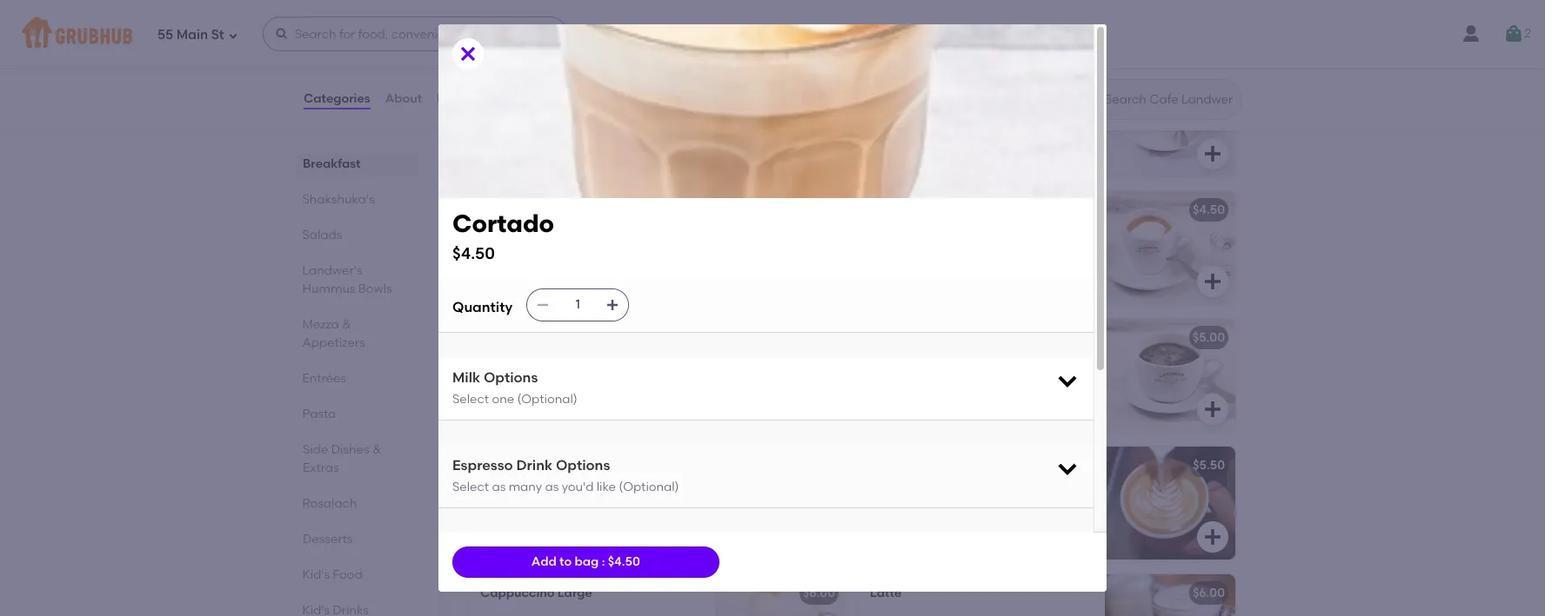 Task type: describe. For each thing, give the bounding box(es) containing it.
americano for americano
[[480, 331, 547, 345]]

like
[[597, 480, 616, 495]]

cortado for cortado $4.50
[[452, 209, 554, 238]]

macchiato single image
[[715, 191, 846, 305]]

about button
[[384, 68, 423, 130]]

add
[[531, 555, 557, 570]]

Search Cafe Landwer search field
[[1103, 91, 1236, 108]]

cappuccino image
[[1105, 447, 1235, 560]]

desserts
[[303, 532, 353, 547]]

coffee,
[[466, 23, 534, 44]]

breakfast
[[303, 157, 361, 171]]

pasta tab
[[303, 405, 412, 424]]

many
[[509, 480, 542, 495]]

food
[[333, 568, 363, 583]]

& inside side dishes & extras
[[372, 443, 382, 458]]

milk options select one (optional)
[[452, 370, 577, 408]]

to
[[559, 555, 572, 570]]

2 as from the left
[[545, 480, 559, 495]]

(optional) inside milk options select one (optional)
[[517, 393, 577, 408]]

macchiato single
[[480, 203, 584, 218]]

macchiato double image
[[1105, 191, 1235, 305]]

$5.50 button
[[860, 447, 1235, 560]]

macchiato for macchiato double
[[870, 203, 935, 218]]

about
[[385, 91, 422, 106]]

breakfast tab
[[303, 155, 412, 173]]

$5.00 for americano
[[803, 331, 835, 345]]

& inside mezza & appetizers
[[343, 318, 352, 332]]

1 as from the left
[[492, 480, 506, 495]]

$5.50
[[1193, 459, 1225, 473]]

(optional) inside espresso drink options select as many as you'd like (optional)
[[619, 480, 679, 495]]

options inside espresso drink options select as many as you'd like (optional)
[[556, 457, 610, 474]]

bowls
[[359, 282, 392, 297]]

kid's food
[[303, 568, 363, 583]]

etc
[[538, 23, 568, 44]]

dishes
[[331, 443, 369, 458]]

single for espresso single
[[536, 75, 572, 90]]

$6.00 for the latte image
[[1193, 586, 1225, 601]]

options inside milk options select one (optional)
[[484, 370, 538, 386]]

:
[[602, 555, 605, 570]]

drink
[[516, 457, 552, 474]]

main
[[176, 27, 208, 42]]

landwer's
[[303, 264, 363, 278]]

select inside milk options select one (optional)
[[452, 393, 489, 408]]

entrées
[[303, 371, 347, 386]]

svg image for espresso double
[[1202, 144, 1223, 164]]

landwer's hummus bowls
[[303, 264, 392, 297]]

appetizers
[[303, 336, 365, 351]]

latte image
[[1105, 575, 1235, 617]]

55 main st
[[157, 27, 224, 42]]



Task type: vqa. For each thing, say whether or not it's contained in the screenshot.
the Cortado Image
yes



Task type: locate. For each thing, give the bounding box(es) containing it.
0 vertical spatial double
[[926, 75, 968, 90]]

svg image for macchiato single
[[813, 271, 833, 292]]

add to bag : $4.50
[[531, 555, 640, 570]]

as
[[492, 480, 506, 495], [545, 480, 559, 495]]

kid's
[[303, 568, 330, 583]]

options
[[484, 370, 538, 386], [556, 457, 610, 474]]

large for americano large
[[939, 331, 974, 345]]

$4.00
[[1192, 75, 1225, 90]]

(optional) right "one"
[[517, 393, 577, 408]]

1 horizontal spatial as
[[545, 480, 559, 495]]

0 vertical spatial large
[[939, 331, 974, 345]]

0 horizontal spatial americano
[[480, 331, 547, 345]]

&
[[343, 318, 352, 332], [372, 443, 382, 458]]

macchiato double
[[870, 203, 980, 218]]

cortado image
[[715, 447, 846, 560]]

espresso single
[[480, 75, 572, 90]]

espresso right $3.50
[[870, 75, 923, 90]]

$6.00 for cappuccino large image
[[803, 586, 835, 601]]

mezza & appetizers
[[303, 318, 365, 351]]

mezza & appetizers tab
[[303, 316, 412, 352]]

& right dishes
[[372, 443, 382, 458]]

americano for americano large
[[870, 331, 936, 345]]

2 vertical spatial $4.50
[[608, 555, 640, 570]]

shakshuka's
[[303, 192, 375, 207]]

tab
[[303, 602, 412, 617]]

0 horizontal spatial macchiato
[[480, 203, 545, 218]]

svg image
[[275, 27, 289, 41], [813, 144, 833, 164], [1202, 144, 1223, 164], [813, 271, 833, 292]]

1 vertical spatial options
[[556, 457, 610, 474]]

1 americano from the left
[[480, 331, 547, 345]]

1 $6.00 from the left
[[803, 586, 835, 601]]

reviews button
[[436, 68, 486, 130]]

main navigation navigation
[[0, 0, 1545, 68]]

0 horizontal spatial options
[[484, 370, 538, 386]]

landwer's hummus bowls tab
[[303, 262, 412, 298]]

reviews
[[437, 91, 485, 106]]

0 vertical spatial single
[[536, 75, 572, 90]]

0 vertical spatial &
[[343, 318, 352, 332]]

one
[[492, 393, 514, 408]]

$6.00
[[803, 586, 835, 601], [1193, 586, 1225, 601]]

espresso double image
[[1105, 64, 1235, 177]]

(optional)
[[517, 393, 577, 408], [619, 480, 679, 495]]

americano large
[[870, 331, 974, 345]]

kid's food tab
[[303, 566, 412, 585]]

americano large image
[[1105, 319, 1235, 432]]

espresso for drink
[[452, 457, 513, 474]]

select
[[452, 393, 489, 408], [452, 480, 489, 495]]

0 horizontal spatial $4.50
[[452, 243, 495, 263]]

Input item quantity number field
[[559, 290, 597, 321]]

options up "one"
[[484, 370, 538, 386]]

svg image up "$3.75" on the top of page
[[813, 144, 833, 164]]

svg image down search cafe landwer search field
[[1202, 144, 1223, 164]]

$5.00 for americano large
[[1193, 331, 1225, 345]]

1 horizontal spatial (optional)
[[619, 480, 679, 495]]

cortado for cortado
[[480, 459, 531, 473]]

1 horizontal spatial $5.00
[[1193, 331, 1225, 345]]

americano
[[480, 331, 547, 345], [870, 331, 936, 345]]

bag
[[575, 555, 599, 570]]

salads tab
[[303, 226, 412, 244]]

cortado button
[[470, 447, 846, 560]]

you'd
[[562, 480, 594, 495]]

desserts tab
[[303, 531, 412, 549]]

2 macchiato from the left
[[870, 203, 935, 218]]

$5.00
[[803, 331, 835, 345], [1193, 331, 1225, 345]]

espresso for single
[[480, 75, 533, 90]]

cortado up quantity
[[452, 209, 554, 238]]

1 vertical spatial large
[[557, 586, 592, 601]]

1 horizontal spatial &
[[372, 443, 382, 458]]

cortado $4.50
[[452, 209, 554, 263]]

0 vertical spatial $4.50
[[1193, 203, 1225, 218]]

1 vertical spatial cortado
[[480, 459, 531, 473]]

espresso single image
[[715, 64, 846, 177]]

55
[[157, 27, 173, 42]]

search icon image
[[1077, 89, 1098, 110]]

svg image inside main navigation 'navigation'
[[275, 27, 289, 41]]

as left you'd
[[545, 480, 559, 495]]

1 vertical spatial $4.50
[[452, 243, 495, 263]]

0 horizontal spatial &
[[343, 318, 352, 332]]

large for cappuccino large
[[557, 586, 592, 601]]

0 horizontal spatial $5.00
[[803, 331, 835, 345]]

side
[[303, 443, 328, 458]]

coffee, etc
[[466, 23, 568, 44]]

espresso drink options select as many as you'd like (optional)
[[452, 457, 679, 495]]

espresso double
[[870, 75, 968, 90]]

svg image
[[1504, 23, 1524, 44], [228, 30, 238, 40], [458, 43, 478, 64], [1202, 271, 1223, 292], [536, 298, 550, 312], [606, 298, 620, 312], [1055, 369, 1080, 393], [1202, 399, 1223, 420], [1055, 456, 1080, 481], [813, 527, 833, 548], [1202, 527, 1223, 548]]

1 vertical spatial &
[[372, 443, 382, 458]]

1 horizontal spatial $6.00
[[1193, 586, 1225, 601]]

& up the appetizers at the left of page
[[343, 318, 352, 332]]

cappuccino large
[[480, 586, 592, 601]]

1 vertical spatial (optional)
[[619, 480, 679, 495]]

2 $6.00 from the left
[[1193, 586, 1225, 601]]

0 vertical spatial cortado
[[452, 209, 554, 238]]

$3.75
[[805, 203, 835, 218]]

espresso inside espresso drink options select as many as you'd like (optional)
[[452, 457, 513, 474]]

0 horizontal spatial $6.00
[[803, 586, 835, 601]]

pasta
[[303, 407, 337, 422]]

2 $5.00 from the left
[[1193, 331, 1225, 345]]

entrées tab
[[303, 370, 412, 388]]

$4.50
[[1193, 203, 1225, 218], [452, 243, 495, 263], [608, 555, 640, 570]]

svg image for espresso single
[[813, 144, 833, 164]]

salads
[[303, 228, 343, 243]]

single for macchiato single
[[548, 203, 584, 218]]

double
[[926, 75, 968, 90], [938, 203, 980, 218]]

2 select from the top
[[452, 480, 489, 495]]

select left "many"
[[452, 480, 489, 495]]

categories button
[[303, 68, 371, 130]]

1 vertical spatial double
[[938, 203, 980, 218]]

2 americano from the left
[[870, 331, 936, 345]]

svg image down "$3.75" on the top of page
[[813, 271, 833, 292]]

double for espresso double
[[926, 75, 968, 90]]

0 horizontal spatial large
[[557, 586, 592, 601]]

1 horizontal spatial americano
[[870, 331, 936, 345]]

0 vertical spatial options
[[484, 370, 538, 386]]

1 horizontal spatial macchiato
[[870, 203, 935, 218]]

options up you'd
[[556, 457, 610, 474]]

espresso
[[480, 75, 533, 90], [870, 75, 923, 90], [452, 457, 513, 474]]

1 select from the top
[[452, 393, 489, 408]]

2
[[1524, 26, 1531, 41]]

single
[[536, 75, 572, 90], [548, 203, 584, 218]]

milk
[[452, 370, 480, 386]]

macchiato
[[480, 203, 545, 218], [870, 203, 935, 218]]

0 vertical spatial (optional)
[[517, 393, 577, 408]]

svg image inside the 2 button
[[1504, 23, 1524, 44]]

as left "many"
[[492, 480, 506, 495]]

double for macchiato double
[[938, 203, 980, 218]]

0 vertical spatial select
[[452, 393, 489, 408]]

hummus
[[303, 282, 356, 297]]

1 horizontal spatial options
[[556, 457, 610, 474]]

categories
[[304, 91, 370, 106]]

side dishes & extras tab
[[303, 441, 412, 478]]

large
[[939, 331, 974, 345], [557, 586, 592, 601]]

rosalach
[[303, 497, 358, 512]]

(optional) right like
[[619, 480, 679, 495]]

latte
[[870, 586, 902, 601]]

cappuccino large image
[[715, 575, 846, 617]]

1 horizontal spatial large
[[939, 331, 974, 345]]

espresso up "many"
[[452, 457, 513, 474]]

shakshuka's tab
[[303, 191, 412, 209]]

0 horizontal spatial as
[[492, 480, 506, 495]]

quantity
[[452, 300, 513, 316]]

$3.50
[[803, 75, 835, 90]]

cortado inside button
[[480, 459, 531, 473]]

1 $5.00 from the left
[[803, 331, 835, 345]]

1 vertical spatial select
[[452, 480, 489, 495]]

1 vertical spatial single
[[548, 203, 584, 218]]

cortado up "many"
[[480, 459, 531, 473]]

mezza
[[303, 318, 340, 332]]

0 horizontal spatial (optional)
[[517, 393, 577, 408]]

macchiato for macchiato single
[[480, 203, 545, 218]]

espresso for double
[[870, 75, 923, 90]]

$4.50 inside cortado $4.50
[[452, 243, 495, 263]]

select down milk
[[452, 393, 489, 408]]

2 horizontal spatial $4.50
[[1193, 203, 1225, 218]]

1 macchiato from the left
[[480, 203, 545, 218]]

st
[[211, 27, 224, 42]]

rosalach tab
[[303, 495, 412, 513]]

select inside espresso drink options select as many as you'd like (optional)
[[452, 480, 489, 495]]

2 button
[[1504, 18, 1531, 50]]

svg image right the st
[[275, 27, 289, 41]]

extras
[[303, 461, 339, 476]]

americano image
[[715, 319, 846, 432]]

espresso up reviews
[[480, 75, 533, 90]]

side dishes & extras
[[303, 443, 382, 476]]

cortado
[[452, 209, 554, 238], [480, 459, 531, 473]]

cappuccino
[[480, 586, 555, 601]]

1 horizontal spatial $4.50
[[608, 555, 640, 570]]



